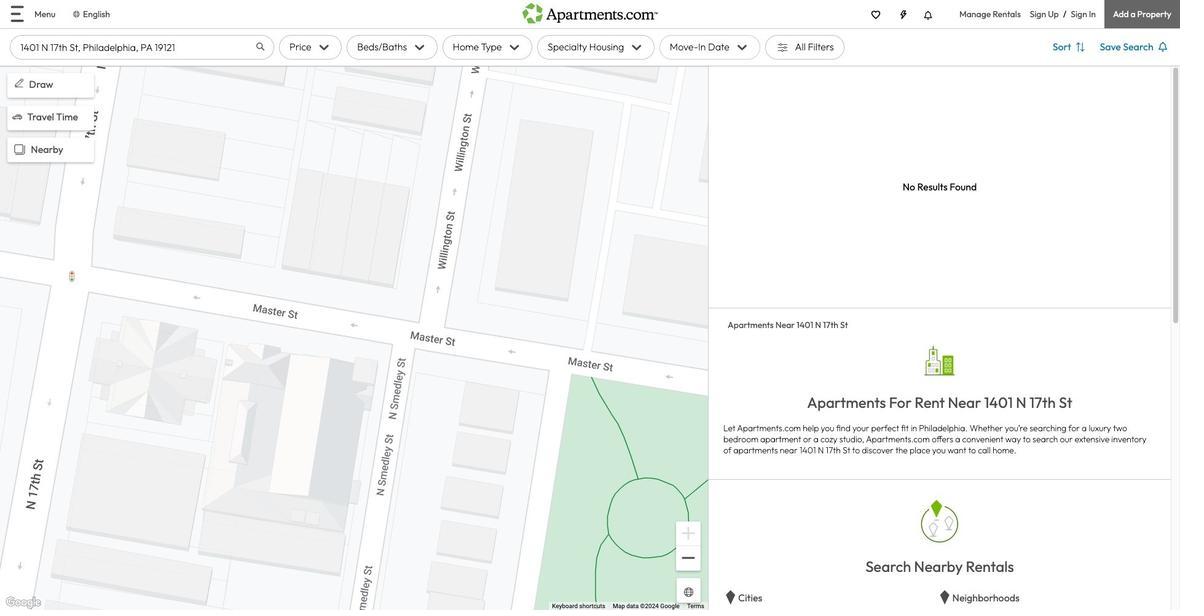 Task type: locate. For each thing, give the bounding box(es) containing it.
Location or Point of Interest text field
[[10, 35, 274, 60]]

apartments.com logo image
[[523, 0, 658, 23]]

satellite view image
[[682, 586, 696, 600]]

google image
[[3, 595, 44, 611]]

map region
[[0, 66, 709, 611]]

margin image
[[12, 76, 26, 90]]

margin image
[[12, 112, 22, 122], [11, 141, 28, 159]]



Task type: describe. For each thing, give the bounding box(es) containing it.
0 vertical spatial margin image
[[12, 112, 22, 122]]

1 vertical spatial margin image
[[11, 141, 28, 159]]



Task type: vqa. For each thing, say whether or not it's contained in the screenshot.
first Condo from the bottom
no



